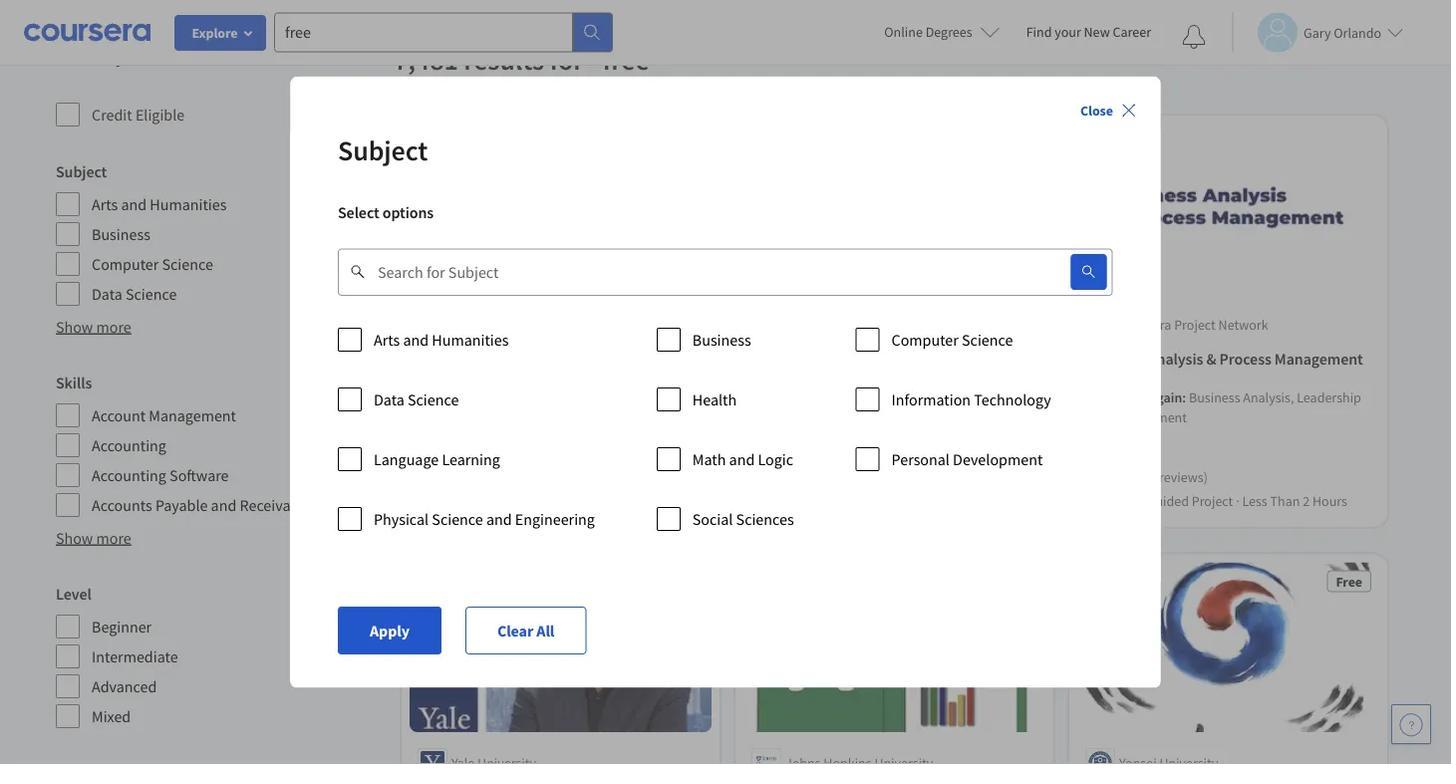 Task type: vqa. For each thing, say whether or not it's contained in the screenshot.
first Do from the bottom of the page
no



Task type: locate. For each thing, give the bounding box(es) containing it.
4.6
[[438, 468, 456, 486]]

skills you'll gain
[[418, 388, 515, 406]]

show more button down accounts
[[56, 526, 131, 550]]

gain down analysis
[[1157, 388, 1182, 406]]

management inside the business analysis, leadership and management
[[1111, 408, 1187, 426]]

1 reviews) from the left
[[491, 468, 540, 486]]

you'll left :
[[1120, 388, 1154, 406]]

microsoft down excel
[[605, 388, 659, 406]]

reviews) inside (2.3k reviews) beginner · guided project · less than 2 hours
[[1159, 468, 1208, 486]]

filter
[[56, 43, 100, 68]]

project down the business analysis, leadership and management
[[1192, 492, 1233, 510]]

1 hours from the left
[[668, 492, 703, 510]]

humanities down eligible
[[150, 194, 227, 214]]

show more
[[56, 317, 131, 337], [56, 528, 131, 548]]

1 horizontal spatial humanities
[[432, 330, 509, 350]]

subject up the select options
[[338, 133, 428, 168]]

1 vertical spatial computer
[[892, 330, 959, 350]]

decision
[[988, 428, 1037, 446]]

0 horizontal spatial less
[[598, 492, 623, 510]]

1 you'll from the left
[[453, 388, 486, 406]]

intermediate down 4.6
[[418, 492, 493, 510]]

clear all button
[[466, 607, 587, 655]]

critical
[[886, 428, 927, 446]]

show more button
[[56, 315, 131, 339], [56, 526, 131, 550]]

1 vertical spatial computer science
[[892, 330, 1013, 350]]

reviews) right (3.7k
[[491, 468, 540, 486]]

coursera image
[[24, 16, 151, 48]]

2 show more from the top
[[56, 528, 131, 548]]

humanities inside subject group
[[150, 194, 227, 214]]

intermediate inside level group
[[92, 647, 178, 667]]

1 horizontal spatial subject
[[338, 133, 428, 168]]

0 horizontal spatial intermediate
[[92, 647, 178, 667]]

1 horizontal spatial computer
[[892, 330, 959, 350]]

project inside (2.3k reviews) beginner · guided project · less than 2 hours
[[1192, 492, 1233, 510]]

microsoft for analysis,
[[605, 388, 659, 406]]

1 horizontal spatial less
[[1242, 492, 1268, 510]]

management down introduction to microsoft excel link
[[510, 408, 587, 426]]

less inside (2.3k reviews) beginner · guided project · less than 2 hours
[[1242, 492, 1268, 510]]

1 horizontal spatial hours
[[1313, 492, 1348, 510]]

search image
[[1081, 264, 1097, 280]]

2 show from the top
[[56, 528, 93, 548]]

markets
[[816, 349, 870, 369]]

and down software
[[211, 495, 237, 515]]

0 horizontal spatial analysis,
[[551, 388, 602, 406]]

yale
[[785, 315, 809, 333]]

4.8
[[771, 468, 790, 486]]

1 show more button from the top
[[56, 315, 131, 339]]

1 vertical spatial arts
[[374, 330, 400, 350]]

computer science inside subject group
[[92, 254, 213, 274]]

management, up the critical
[[861, 408, 941, 426]]

0 vertical spatial leadership
[[1297, 388, 1361, 406]]

leadership inside data analysis, microsoft excel, leadership and management
[[418, 408, 482, 426]]

(3.7k
[[460, 468, 489, 486]]

clear all
[[498, 621, 555, 641]]

1 horizontal spatial skills
[[418, 388, 450, 406]]

0 horizontal spatial microsoft
[[523, 349, 586, 369]]

hours down math
[[668, 492, 703, 510]]

show up account
[[56, 317, 93, 337]]

2 horizontal spatial leadership
[[1297, 388, 1361, 406]]

0 horizontal spatial than
[[626, 492, 655, 510]]

1 horizontal spatial leadership
[[834, 468, 898, 486]]

microsoft right to
[[523, 349, 586, 369]]

skills
[[56, 373, 92, 393], [418, 388, 450, 406], [1085, 388, 1118, 406]]

None search field
[[274, 12, 613, 52]]

to
[[506, 349, 520, 369]]

project
[[1174, 315, 1216, 333], [547, 492, 589, 510], [1192, 492, 1233, 510]]

reviews) down innovation,
[[822, 468, 871, 486]]

1 vertical spatial accounting
[[92, 465, 166, 485]]

data science inside select subject options element
[[374, 389, 459, 409]]

accounting for accounting software
[[92, 465, 166, 485]]

2 hours from the left
[[1313, 492, 1348, 510]]

0 horizontal spatial humanities
[[150, 194, 227, 214]]

you'll for skills you'll gain
[[453, 388, 486, 406]]

excel
[[590, 349, 624, 369]]

accounting down account
[[92, 436, 166, 456]]

more down accounts
[[96, 528, 131, 548]]

0 horizontal spatial skills
[[56, 373, 92, 393]]

0 vertical spatial data science
[[92, 284, 177, 304]]

1 horizontal spatial arts
[[374, 330, 400, 350]]

than inside (2.3k reviews) beginner · guided project · less than 2 hours
[[1270, 492, 1300, 510]]

account management
[[92, 406, 236, 426]]

2 show more button from the top
[[56, 526, 131, 550]]

1 vertical spatial show more
[[56, 528, 131, 548]]

introduction to microsoft excel
[[418, 349, 624, 369]]

show more button up account
[[56, 315, 131, 339]]

0 horizontal spatial arts
[[92, 194, 118, 214]]

1 horizontal spatial gain
[[1157, 388, 1182, 406]]

0 horizontal spatial computer science
[[92, 254, 213, 274]]

arts left introduction
[[374, 330, 400, 350]]

1 horizontal spatial computer science
[[892, 330, 1013, 350]]

thinking,
[[930, 428, 985, 446]]

reviews)
[[491, 468, 540, 486], [822, 468, 871, 486], [1159, 468, 1208, 486]]

0 vertical spatial computer science
[[92, 254, 213, 274]]

0 vertical spatial humanities
[[150, 194, 227, 214]]

hours inside (2.3k reviews) beginner · guided project · less than 2 hours
[[1313, 492, 1348, 510]]

2 horizontal spatial reviews)
[[1159, 468, 1208, 486]]

1 horizontal spatial reviews)
[[822, 468, 871, 486]]

analysis,
[[551, 388, 602, 406], [1243, 388, 1294, 406]]

0 vertical spatial more
[[96, 317, 131, 337]]

1 horizontal spatial arts and humanities
[[374, 330, 509, 350]]

show for data
[[56, 317, 93, 337]]

accounting up accounts
[[92, 465, 166, 485]]

management down skills you'll gain :
[[1111, 408, 1187, 426]]

·
[[496, 492, 499, 510], [591, 492, 595, 510], [1141, 492, 1144, 510], [1236, 492, 1240, 510]]

0 horizontal spatial gain
[[489, 388, 515, 406]]

accounts
[[92, 495, 152, 515]]

1 vertical spatial microsoft
[[605, 388, 659, 406]]

1 vertical spatial intermediate
[[92, 647, 178, 667]]

management up software
[[149, 406, 236, 426]]

0 horizontal spatial beginner
[[92, 617, 152, 637]]

and inside subject group
[[121, 194, 147, 214]]

risk
[[834, 408, 858, 426]]

credit eligible
[[92, 105, 185, 125]]

2 gain from the left
[[1157, 388, 1182, 406]]

more for accounts
[[96, 528, 131, 548]]

payable
[[155, 495, 208, 515]]

analysis, for process
[[1243, 388, 1294, 406]]

excel,
[[661, 388, 694, 406]]

show
[[56, 317, 93, 337], [56, 528, 93, 548]]

engineering
[[515, 509, 595, 529]]

your
[[1055, 23, 1081, 41]]

arts
[[92, 194, 118, 214], [374, 330, 400, 350]]

data analysis, microsoft excel, leadership and management
[[418, 388, 694, 426]]

microsoft
[[523, 349, 586, 369], [605, 388, 659, 406]]

financial markets
[[752, 349, 870, 369]]

1 vertical spatial arts and humanities
[[374, 330, 509, 350]]

and down skills you'll gain :
[[1085, 408, 1108, 426]]

show more up account
[[56, 317, 131, 337]]

free
[[1336, 573, 1363, 591]]

guided down 4.6 (3.7k reviews)
[[502, 492, 544, 510]]

gain for skills you'll gain
[[489, 388, 515, 406]]

3 reviews) from the left
[[1159, 468, 1208, 486]]

1 horizontal spatial data
[[374, 389, 405, 409]]

arts and humanities down eligible
[[92, 194, 227, 214]]

data science inside subject group
[[92, 284, 177, 304]]

show up level
[[56, 528, 93, 548]]

gain down to
[[489, 388, 515, 406]]

0 horizontal spatial computer
[[92, 254, 159, 274]]

beginner inside (2.3k reviews) beginner · guided project · less than 2 hours
[[1085, 492, 1138, 510]]

reviews) for 4.8 (26k reviews)
[[822, 468, 871, 486]]

0 vertical spatial show more button
[[56, 315, 131, 339]]

2 2 from the left
[[1303, 492, 1310, 510]]

0 vertical spatial microsoft
[[523, 349, 586, 369]]

0 horizontal spatial data science
[[92, 284, 177, 304]]

1 show more from the top
[[56, 317, 131, 337]]

data
[[92, 284, 122, 304], [521, 388, 548, 406], [374, 389, 405, 409]]

computer science
[[92, 254, 213, 274], [892, 330, 1013, 350]]

management,
[[752, 408, 832, 426], [861, 408, 941, 426]]

skills down introduction
[[418, 388, 450, 406]]

leadership
[[1297, 388, 1361, 406], [418, 408, 482, 426], [834, 468, 898, 486]]

project up &
[[1174, 315, 1216, 333]]

0 vertical spatial show more
[[56, 317, 131, 337]]

0 vertical spatial show
[[56, 317, 93, 337]]

and down credit eligible
[[121, 194, 147, 214]]

arts and humanities inside select subject options element
[[374, 330, 509, 350]]

1 vertical spatial show more button
[[56, 526, 131, 550]]

1 horizontal spatial you'll
[[1120, 388, 1154, 406]]

2 more from the top
[[96, 528, 131, 548]]

more
[[96, 317, 131, 337], [96, 528, 131, 548]]

hours
[[668, 492, 703, 510], [1313, 492, 1348, 510]]

2 reviews) from the left
[[822, 468, 871, 486]]

2 less from the left
[[1242, 492, 1268, 510]]

management down the "thinking,"
[[926, 468, 1002, 486]]

health
[[693, 389, 737, 409]]

1 horizontal spatial management,
[[861, 408, 941, 426]]

intermediate for intermediate · guided project · less than 2 hours
[[418, 492, 493, 510]]

select subject options element
[[338, 320, 1113, 559]]

analysis, down introduction to microsoft excel link
[[551, 388, 602, 406]]

microsoft inside data analysis, microsoft excel, leadership and management
[[605, 388, 659, 406]]

1 horizontal spatial microsoft
[[605, 388, 659, 406]]

arts down credit
[[92, 194, 118, 214]]

1 vertical spatial data science
[[374, 389, 459, 409]]

and inside data analysis, microsoft excel, leadership and management
[[485, 408, 507, 426]]

1 more from the top
[[96, 317, 131, 337]]

more up account
[[96, 317, 131, 337]]

7,481 results for "free"
[[394, 42, 663, 77]]

hours up free
[[1313, 492, 1348, 510]]

financial
[[752, 349, 813, 369]]

math
[[693, 449, 726, 469]]

beginner down (2.3k on the right of page
[[1085, 492, 1138, 510]]

analysis, for excel
[[551, 388, 602, 406]]

finance,
[[855, 388, 904, 406]]

2 horizontal spatial data
[[521, 388, 548, 406]]

2 guided from the left
[[1147, 492, 1189, 510]]

development
[[953, 449, 1043, 469]]

0 vertical spatial computer
[[92, 254, 159, 274]]

and down "skills you'll gain"
[[485, 408, 507, 426]]

guided down (2.3k on the right of page
[[1147, 492, 1189, 510]]

1 horizontal spatial than
[[1270, 492, 1300, 510]]

and up "skills you'll gain"
[[403, 330, 429, 350]]

1 vertical spatial beginner
[[92, 617, 152, 637]]

data inside select subject options element
[[374, 389, 405, 409]]

beginner up advanced
[[92, 617, 152, 637]]

1 accounting from the top
[[92, 436, 166, 456]]

you'll for skills you'll gain :
[[1120, 388, 1154, 406]]

2
[[658, 492, 665, 510], [1303, 492, 1310, 510]]

account
[[92, 406, 146, 426]]

analysis, inside the business analysis, leadership and management
[[1243, 388, 1294, 406]]

arts inside select subject options element
[[374, 330, 400, 350]]

1 horizontal spatial intermediate
[[418, 492, 493, 510]]

you'll down introduction
[[453, 388, 486, 406]]

1 vertical spatial leadership
[[418, 408, 482, 426]]

0 horizontal spatial arts and humanities
[[92, 194, 227, 214]]

0 vertical spatial beginner
[[1085, 492, 1138, 510]]

2 horizontal spatial skills
[[1085, 388, 1118, 406]]

process
[[1220, 349, 1272, 369]]

intermediate up advanced
[[92, 647, 178, 667]]

1 vertical spatial humanities
[[432, 330, 509, 350]]

Search by keyword search field
[[378, 248, 1023, 296]]

receivable
[[240, 495, 311, 515]]

and right math
[[729, 449, 755, 469]]

1 horizontal spatial beginner
[[1085, 492, 1138, 510]]

1 than from the left
[[626, 492, 655, 510]]

arts and humanities
[[92, 194, 227, 214], [374, 330, 509, 350]]

business analysis & process management
[[1085, 349, 1363, 369]]

0 vertical spatial intermediate
[[418, 492, 493, 510]]

you'll
[[453, 388, 486, 406], [1120, 388, 1154, 406]]

management inside "business analysis & process management" link
[[1275, 349, 1363, 369]]

data science
[[92, 284, 177, 304], [374, 389, 459, 409]]

and down the "thinking,"
[[941, 448, 963, 466]]

skills inside group
[[56, 373, 92, 393]]

1 guided from the left
[[502, 492, 544, 510]]

0 horizontal spatial subject
[[56, 161, 107, 181]]

2 vertical spatial leadership
[[834, 468, 898, 486]]

1 gain from the left
[[489, 388, 515, 406]]

management, up behavioral
[[752, 408, 832, 426]]

and down 4.6 (3.7k reviews)
[[487, 509, 512, 529]]

show more down accounts
[[56, 528, 131, 548]]

analysis, down process
[[1243, 388, 1294, 406]]

management inside data analysis, microsoft excel, leadership and management
[[510, 408, 587, 426]]

2 analysis, from the left
[[1243, 388, 1294, 406]]

less
[[598, 492, 623, 510], [1242, 492, 1268, 510]]

than
[[626, 492, 655, 510], [1270, 492, 1300, 510]]

0 vertical spatial arts and humanities
[[92, 194, 227, 214]]

management
[[1275, 349, 1363, 369], [149, 406, 236, 426], [510, 408, 587, 426], [1111, 408, 1187, 426], [926, 468, 1002, 486]]

0 horizontal spatial 2
[[658, 492, 665, 510]]

arts and humanities up "skills you'll gain"
[[374, 330, 509, 350]]

0 horizontal spatial hours
[[668, 492, 703, 510]]

1 horizontal spatial guided
[[1147, 492, 1189, 510]]

accounting software
[[92, 465, 229, 485]]

1 vertical spatial show
[[56, 528, 93, 548]]

close button
[[1072, 92, 1145, 128]]

subject inside dialog
[[338, 133, 428, 168]]

new
[[1084, 23, 1110, 41]]

1 show from the top
[[56, 317, 93, 337]]

gain for skills you'll gain :
[[1157, 388, 1182, 406]]

0 horizontal spatial management,
[[752, 408, 832, 426]]

management right process
[[1275, 349, 1363, 369]]

skills up account
[[56, 373, 92, 393]]

technology
[[974, 389, 1051, 409]]

level group
[[56, 582, 382, 730]]

0 horizontal spatial data
[[92, 284, 122, 304]]

less down the business analysis, leadership and management
[[1242, 492, 1268, 510]]

humanities up "skills you'll gain"
[[432, 330, 509, 350]]

0 vertical spatial accounting
[[92, 436, 166, 456]]

show more for accounts payable and receivable
[[56, 528, 131, 548]]

analysis, inside data analysis, microsoft excel, leadership and management
[[551, 388, 602, 406]]

0 horizontal spatial you'll
[[453, 388, 486, 406]]

less right engineering
[[598, 492, 623, 510]]

0 horizontal spatial reviews)
[[491, 468, 540, 486]]

0 vertical spatial arts
[[92, 194, 118, 214]]

1 horizontal spatial analysis,
[[1243, 388, 1294, 406]]

2 accounting from the top
[[92, 465, 166, 485]]

beginner
[[1085, 492, 1138, 510], [92, 617, 152, 637]]

2 than from the left
[[1270, 492, 1300, 510]]

skills left :
[[1085, 388, 1118, 406]]

coursera
[[1119, 315, 1172, 333]]

reviews) right (2.3k on the right of page
[[1159, 468, 1208, 486]]

1 vertical spatial more
[[96, 528, 131, 548]]

economics,
[[817, 428, 883, 446]]

2 you'll from the left
[[1120, 388, 1154, 406]]

1 analysis, from the left
[[551, 388, 602, 406]]

business inside the business analysis, leadership and management
[[1189, 388, 1240, 406]]

0 horizontal spatial leadership
[[418, 408, 482, 426]]

2 · from the left
[[591, 492, 595, 510]]

subject down credit
[[56, 161, 107, 181]]

0 horizontal spatial guided
[[502, 492, 544, 510]]

skills group
[[56, 371, 382, 518]]

1 horizontal spatial data science
[[374, 389, 459, 409]]

1 horizontal spatial 2
[[1303, 492, 1310, 510]]

select options
[[338, 202, 434, 222]]

and down regulations
[[901, 468, 923, 486]]



Task type: describe. For each thing, give the bounding box(es) containing it.
skills for skills you'll gain :
[[1085, 388, 1118, 406]]

find your new career
[[1026, 23, 1151, 41]]

coursera project network
[[1119, 315, 1268, 333]]

leadership inside finance, investment management, risk management, banking, behavioral economics, critical thinking, decision making, innovation, regulations and compliance, , leadership and management
[[834, 468, 898, 486]]

physical
[[374, 509, 429, 529]]

subject inside subject group
[[56, 161, 107, 181]]

investment
[[907, 388, 973, 406]]

1 less from the left
[[598, 492, 623, 510]]

analysis
[[1148, 349, 1203, 369]]

intermediate · guided project · less than 2 hours
[[418, 492, 703, 510]]

4.8 (26k reviews)
[[771, 468, 871, 486]]

accounts payable and receivable
[[92, 495, 311, 515]]

data inside data analysis, microsoft excel, leadership and management
[[521, 388, 548, 406]]

arts and humanities inside subject group
[[92, 194, 227, 214]]

2 management, from the left
[[861, 408, 941, 426]]

behavioral
[[752, 428, 814, 446]]

show notifications image
[[1182, 25, 1206, 49]]

compliance,
[[752, 468, 825, 486]]

reviews) for 4.6 (3.7k reviews)
[[491, 468, 540, 486]]

management inside skills group
[[149, 406, 236, 426]]

logic
[[758, 449, 794, 469]]

7,481
[[394, 42, 458, 77]]

show for accounts
[[56, 528, 93, 548]]

filter by
[[56, 43, 125, 68]]

yale university
[[785, 315, 870, 333]]

&
[[1206, 349, 1217, 369]]

data inside subject group
[[92, 284, 122, 304]]

university
[[811, 315, 870, 333]]

apply
[[370, 621, 410, 641]]

introduction to microsoft excel link
[[418, 347, 704, 371]]

beginner inside level group
[[92, 617, 152, 637]]

1 2 from the left
[[658, 492, 665, 510]]

personal development
[[892, 449, 1043, 469]]

social sciences
[[693, 509, 794, 529]]

making,
[[752, 448, 797, 466]]

(2.3k
[[1128, 468, 1157, 486]]

intermediate for intermediate
[[92, 647, 178, 667]]

skills you'll gain :
[[1085, 388, 1189, 406]]

banking,
[[944, 408, 995, 426]]

information technology
[[892, 389, 1051, 409]]

physical science and engineering
[[374, 509, 595, 529]]

language
[[374, 449, 439, 469]]

1 management, from the left
[[752, 408, 832, 426]]

innovation,
[[800, 448, 866, 466]]

1 · from the left
[[496, 492, 499, 510]]

language learning
[[374, 449, 500, 469]]

show more for data science
[[56, 317, 131, 337]]

more for data
[[96, 317, 131, 337]]

by
[[104, 43, 125, 68]]

microsoft for to
[[523, 349, 586, 369]]

,
[[827, 468, 831, 486]]

personal
[[892, 449, 950, 469]]

information
[[892, 389, 971, 409]]

find your new career link
[[1016, 20, 1161, 45]]

skills for skills
[[56, 373, 92, 393]]

math and logic
[[693, 449, 794, 469]]

sciences
[[736, 509, 794, 529]]

:
[[1182, 388, 1186, 406]]

introduction
[[418, 349, 503, 369]]

software
[[170, 465, 229, 485]]

advanced
[[92, 677, 157, 697]]

4.6 (3.7k reviews)
[[438, 468, 540, 486]]

4 · from the left
[[1236, 492, 1240, 510]]

for
[[550, 42, 584, 77]]

subject dialog
[[290, 76, 1161, 702]]

network
[[1219, 315, 1268, 333]]

mixed
[[92, 707, 131, 727]]

financial markets link
[[752, 347, 1038, 371]]

and inside the business analysis, leadership and management
[[1085, 408, 1108, 426]]

and inside skills group
[[211, 495, 237, 515]]

humanities inside select subject options element
[[432, 330, 509, 350]]

apply button
[[338, 607, 442, 655]]

close
[[1080, 101, 1113, 119]]

(2.3k reviews) beginner · guided project · less than 2 hours
[[1085, 468, 1348, 510]]

business inside select subject options element
[[693, 330, 751, 350]]

level
[[56, 584, 91, 604]]

leadership inside the business analysis, leadership and management
[[1297, 388, 1361, 406]]

show more button for accounts
[[56, 526, 131, 550]]

business inside subject group
[[92, 224, 150, 244]]

arts inside subject group
[[92, 194, 118, 214]]

skills for skills you'll gain
[[418, 388, 450, 406]]

show more button for data
[[56, 315, 131, 339]]

computer inside subject group
[[92, 254, 159, 274]]

3 · from the left
[[1141, 492, 1144, 510]]

subject group
[[56, 159, 382, 307]]

project down data analysis, microsoft excel, leadership and management
[[547, 492, 589, 510]]

eligible
[[135, 105, 185, 125]]

accounting for accounting
[[92, 436, 166, 456]]

clear
[[498, 621, 534, 641]]

guided inside (2.3k reviews) beginner · guided project · less than 2 hours
[[1147, 492, 1189, 510]]

help center image
[[1399, 713, 1423, 737]]

computer inside select subject options element
[[892, 330, 959, 350]]

management inside finance, investment management, risk management, banking, behavioral economics, critical thinking, decision making, innovation, regulations and compliance, , leadership and management
[[926, 468, 1002, 486]]

computer science inside select subject options element
[[892, 330, 1013, 350]]

results
[[464, 42, 544, 77]]

2 inside (2.3k reviews) beginner · guided project · less than 2 hours
[[1303, 492, 1310, 510]]

find
[[1026, 23, 1052, 41]]

credit
[[92, 105, 132, 125]]

career
[[1113, 23, 1151, 41]]

business analysis, leadership and management
[[1085, 388, 1361, 426]]

social
[[693, 509, 733, 529]]

learning
[[442, 449, 500, 469]]

options
[[383, 202, 434, 222]]

"free"
[[589, 42, 663, 77]]

select
[[338, 202, 380, 222]]

all
[[537, 621, 555, 641]]



